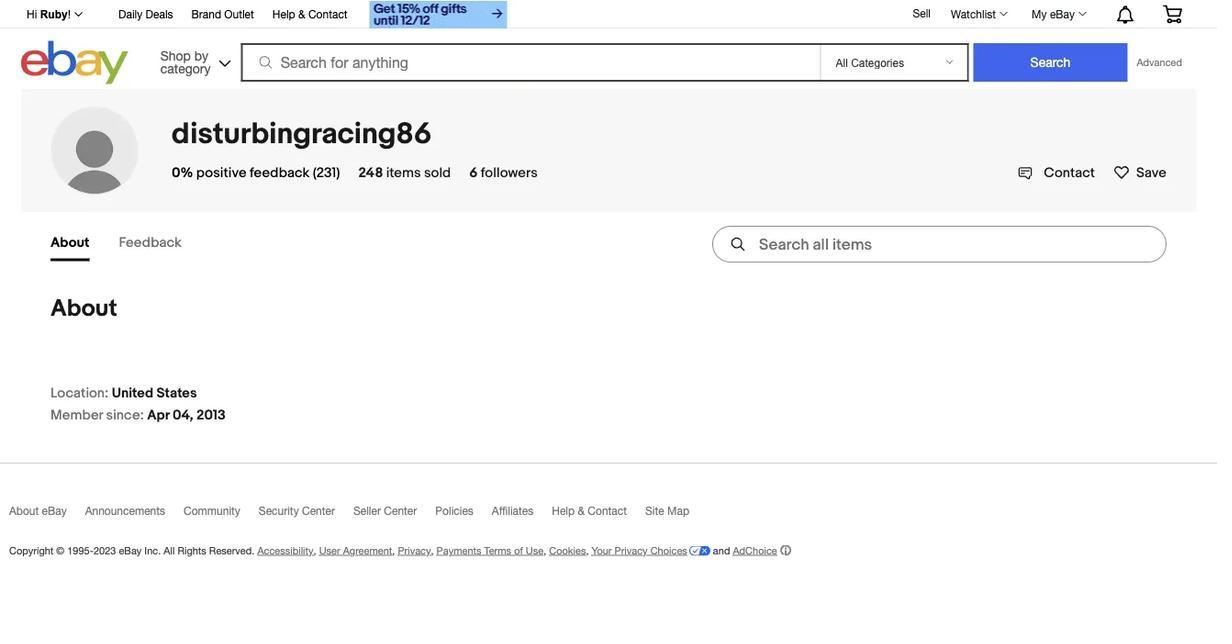 Task type: describe. For each thing, give the bounding box(es) containing it.
disturbingracing86
[[172, 117, 432, 152]]

announcements link
[[85, 504, 184, 525]]

2 , from the left
[[392, 544, 395, 556]]

site
[[645, 504, 664, 517]]

1 , from the left
[[314, 544, 316, 556]]

6 followers
[[469, 164, 538, 181]]

of
[[514, 544, 523, 556]]

disturbingracing86 image
[[50, 106, 139, 195]]

reserved.
[[209, 544, 255, 556]]

contact link
[[1018, 164, 1095, 181]]

1 vertical spatial help
[[552, 504, 575, 517]]

brand outlet
[[191, 8, 254, 21]]

1 vertical spatial about
[[50, 295, 117, 323]]

seller center link
[[353, 504, 435, 525]]

brand
[[191, 8, 221, 21]]

seller
[[353, 504, 381, 517]]

shop by category button
[[152, 41, 235, 80]]

policies
[[435, 504, 474, 517]]

terms
[[484, 544, 511, 556]]

1 privacy from the left
[[398, 544, 431, 556]]

2 vertical spatial about
[[9, 504, 39, 517]]

shop by category
[[160, 48, 211, 76]]

contact inside the account 'navigation'
[[308, 8, 348, 21]]

Search for anything text field
[[244, 45, 817, 80]]

cookies
[[549, 544, 586, 556]]

about ebay link
[[9, 504, 85, 525]]

& for 'help & contact' link to the left
[[298, 8, 305, 21]]

(231)
[[313, 164, 340, 181]]

member
[[50, 407, 103, 423]]

2 vertical spatial ebay
[[119, 544, 142, 556]]

sold
[[424, 164, 451, 181]]

items
[[386, 164, 421, 181]]

copyright
[[9, 544, 54, 556]]

save button
[[1114, 161, 1167, 181]]

disturbingracing86 link
[[172, 117, 432, 152]]

site map link
[[645, 504, 708, 525]]

advanced link
[[1128, 44, 1192, 81]]

security center
[[259, 504, 335, 517]]

inc.
[[144, 544, 161, 556]]

choices
[[651, 544, 687, 556]]

states
[[157, 385, 197, 401]]

payments terms of use link
[[437, 544, 544, 556]]

your
[[592, 544, 612, 556]]

feedback
[[250, 164, 310, 181]]

privacy link
[[398, 544, 431, 556]]

followers
[[481, 164, 538, 181]]

apr
[[147, 407, 169, 423]]

daily
[[118, 8, 143, 21]]

user
[[319, 544, 340, 556]]

community
[[184, 504, 240, 517]]

1995-
[[67, 544, 94, 556]]

tab list containing about
[[50, 227, 211, 261]]

account navigation
[[17, 0, 1196, 31]]

hi
[[27, 8, 37, 21]]

3 , from the left
[[431, 544, 434, 556]]

hi ruby !
[[27, 8, 71, 21]]

1 horizontal spatial help & contact link
[[552, 504, 645, 525]]

affiliates
[[492, 504, 534, 517]]

daily deals
[[118, 8, 173, 21]]

policies link
[[435, 504, 492, 525]]

your privacy choices link
[[592, 544, 710, 556]]

adchoice link
[[733, 544, 791, 556]]

rights
[[178, 544, 206, 556]]

site map
[[645, 504, 689, 517]]

by
[[194, 48, 208, 63]]

watchlist
[[951, 7, 996, 20]]

watchlist link
[[941, 3, 1016, 25]]

all
[[164, 544, 175, 556]]

sell
[[913, 7, 931, 19]]

about ebay
[[9, 504, 67, 517]]

accessibility
[[257, 544, 314, 556]]



Task type: locate. For each thing, give the bounding box(es) containing it.
2 horizontal spatial contact
[[1044, 164, 1095, 181]]

2 horizontal spatial ebay
[[1050, 7, 1075, 20]]

2 privacy from the left
[[615, 544, 648, 556]]

2023
[[94, 544, 116, 556]]

0 vertical spatial contact
[[308, 8, 348, 21]]

6
[[469, 164, 478, 181]]

help inside the account 'navigation'
[[272, 8, 295, 21]]

2013
[[196, 407, 226, 423]]

help & contact
[[272, 8, 348, 21], [552, 504, 627, 517]]

0 horizontal spatial ebay
[[42, 504, 67, 517]]

& for right 'help & contact' link
[[578, 504, 585, 517]]

&
[[298, 8, 305, 21], [578, 504, 585, 517]]

help & contact link up your
[[552, 504, 645, 525]]

1 horizontal spatial &
[[578, 504, 585, 517]]

and
[[713, 544, 730, 556]]

announcements
[[85, 504, 165, 517]]

!
[[68, 8, 71, 21]]

1 vertical spatial help & contact
[[552, 504, 627, 517]]

united
[[112, 385, 153, 401]]

about inside tab list
[[50, 235, 89, 251]]

0 horizontal spatial help & contact
[[272, 8, 348, 21]]

0 vertical spatial about
[[50, 235, 89, 251]]

1 horizontal spatial help
[[552, 504, 575, 517]]

0 horizontal spatial contact
[[308, 8, 348, 21]]

contact right outlet
[[308, 8, 348, 21]]

, left payments at the left bottom of the page
[[431, 544, 434, 556]]

0 vertical spatial help & contact link
[[272, 5, 348, 25]]

1 horizontal spatial help & contact
[[552, 504, 627, 517]]

my ebay
[[1032, 7, 1075, 20]]

privacy
[[398, 544, 431, 556], [615, 544, 648, 556]]

category
[[160, 61, 211, 76]]

center for security center
[[302, 504, 335, 517]]

0 horizontal spatial help & contact link
[[272, 5, 348, 25]]

sell link
[[905, 7, 939, 19]]

shop
[[160, 48, 191, 63]]

ebay for my ebay
[[1050, 7, 1075, 20]]

accessibility link
[[257, 544, 314, 556]]

ebay right my
[[1050, 7, 1075, 20]]

security center link
[[259, 504, 353, 525]]

2 center from the left
[[384, 504, 417, 517]]

contact up your
[[588, 504, 627, 517]]

help up cookies link
[[552, 504, 575, 517]]

1 horizontal spatial center
[[384, 504, 417, 517]]

ebay for about ebay
[[42, 504, 67, 517]]

location:
[[50, 385, 109, 401]]

privacy right your
[[615, 544, 648, 556]]

, left user
[[314, 544, 316, 556]]

use
[[526, 544, 544, 556]]

community link
[[184, 504, 259, 525]]

affiliates link
[[492, 504, 552, 525]]

ruby
[[40, 8, 68, 21]]

ebay inside the account 'navigation'
[[1050, 7, 1075, 20]]

1 center from the left
[[302, 504, 335, 517]]

1 horizontal spatial ebay
[[119, 544, 142, 556]]

center right security
[[302, 504, 335, 517]]

0 horizontal spatial help
[[272, 8, 295, 21]]

0 vertical spatial ebay
[[1050, 7, 1075, 20]]

save
[[1137, 164, 1167, 181]]

copyright © 1995-2023 ebay inc. all rights reserved. accessibility , user agreement , privacy , payments terms of use , cookies , your privacy choices
[[9, 544, 687, 556]]

security
[[259, 504, 299, 517]]

deals
[[146, 8, 173, 21]]

adchoice
[[733, 544, 777, 556]]

ebay left "inc."
[[119, 544, 142, 556]]

about
[[50, 235, 89, 251], [50, 295, 117, 323], [9, 504, 39, 517]]

0 vertical spatial help & contact
[[272, 8, 348, 21]]

0 horizontal spatial &
[[298, 8, 305, 21]]

my
[[1032, 7, 1047, 20]]

None submit
[[974, 43, 1128, 82]]

Search all items field
[[712, 226, 1167, 263]]

0 horizontal spatial center
[[302, 504, 335, 517]]

agreement
[[343, 544, 392, 556]]

help & contact link
[[272, 5, 348, 25], [552, 504, 645, 525]]

help & contact right outlet
[[272, 8, 348, 21]]

0 horizontal spatial privacy
[[398, 544, 431, 556]]

help & contact up your
[[552, 504, 627, 517]]

1 vertical spatial ebay
[[42, 504, 67, 517]]

ebay up '©'
[[42, 504, 67, 517]]

daily deals link
[[118, 5, 173, 25]]

user agreement link
[[319, 544, 392, 556]]

& up cookies
[[578, 504, 585, 517]]

your shopping cart image
[[1162, 5, 1183, 23]]

help
[[272, 8, 295, 21], [552, 504, 575, 517]]

privacy down seller center link
[[398, 544, 431, 556]]

feedback
[[119, 235, 182, 251]]

ebay
[[1050, 7, 1075, 20], [42, 504, 67, 517], [119, 544, 142, 556]]

payments
[[437, 544, 482, 556]]

about up copyright
[[9, 504, 39, 517]]

since:
[[106, 407, 144, 423]]

1 vertical spatial help & contact link
[[552, 504, 645, 525]]

get an extra 15% off image
[[370, 1, 507, 28]]

0% positive feedback (231)
[[172, 164, 340, 181]]

positive
[[196, 164, 247, 181]]

2 vertical spatial contact
[[588, 504, 627, 517]]

5 , from the left
[[586, 544, 589, 556]]

,
[[314, 544, 316, 556], [392, 544, 395, 556], [431, 544, 434, 556], [544, 544, 546, 556], [586, 544, 589, 556]]

contact
[[308, 8, 348, 21], [1044, 164, 1095, 181], [588, 504, 627, 517]]

seller center
[[353, 504, 417, 517]]

, left privacy link
[[392, 544, 395, 556]]

location: united states member since: apr 04, 2013
[[50, 385, 226, 423]]

©
[[56, 544, 64, 556]]

contact left save button
[[1044, 164, 1095, 181]]

tab list
[[50, 227, 211, 261]]

1 horizontal spatial privacy
[[615, 544, 648, 556]]

0%
[[172, 164, 193, 181]]

cookies link
[[549, 544, 586, 556]]

none submit inside the shop by category "banner"
[[974, 43, 1128, 82]]

about left the feedback
[[50, 235, 89, 251]]

1 horizontal spatial contact
[[588, 504, 627, 517]]

, left cookies
[[544, 544, 546, 556]]

, left your
[[586, 544, 589, 556]]

0 vertical spatial help
[[272, 8, 295, 21]]

0 vertical spatial &
[[298, 8, 305, 21]]

help & contact for 'help & contact' link to the left
[[272, 8, 348, 21]]

1 vertical spatial contact
[[1044, 164, 1095, 181]]

map
[[667, 504, 689, 517]]

& inside the account 'navigation'
[[298, 8, 305, 21]]

outlet
[[224, 8, 254, 21]]

1 vertical spatial &
[[578, 504, 585, 517]]

4 , from the left
[[544, 544, 546, 556]]

center right the seller
[[384, 504, 417, 517]]

help right outlet
[[272, 8, 295, 21]]

brand outlet link
[[191, 5, 254, 25]]

help & contact inside the account 'navigation'
[[272, 8, 348, 21]]

about up location: on the bottom of page
[[50, 295, 117, 323]]

248 items sold
[[358, 164, 451, 181]]

shop by category banner
[[17, 0, 1196, 89]]

& right outlet
[[298, 8, 305, 21]]

04,
[[172, 407, 193, 423]]

help & contact link right outlet
[[272, 5, 348, 25]]

and adchoice
[[710, 544, 777, 556]]

help & contact for right 'help & contact' link
[[552, 504, 627, 517]]

advanced
[[1137, 56, 1182, 68]]

248
[[358, 164, 383, 181]]

center
[[302, 504, 335, 517], [384, 504, 417, 517]]

my ebay link
[[1022, 3, 1095, 25]]

center for seller center
[[384, 504, 417, 517]]



Task type: vqa. For each thing, say whether or not it's contained in the screenshot.
From
no



